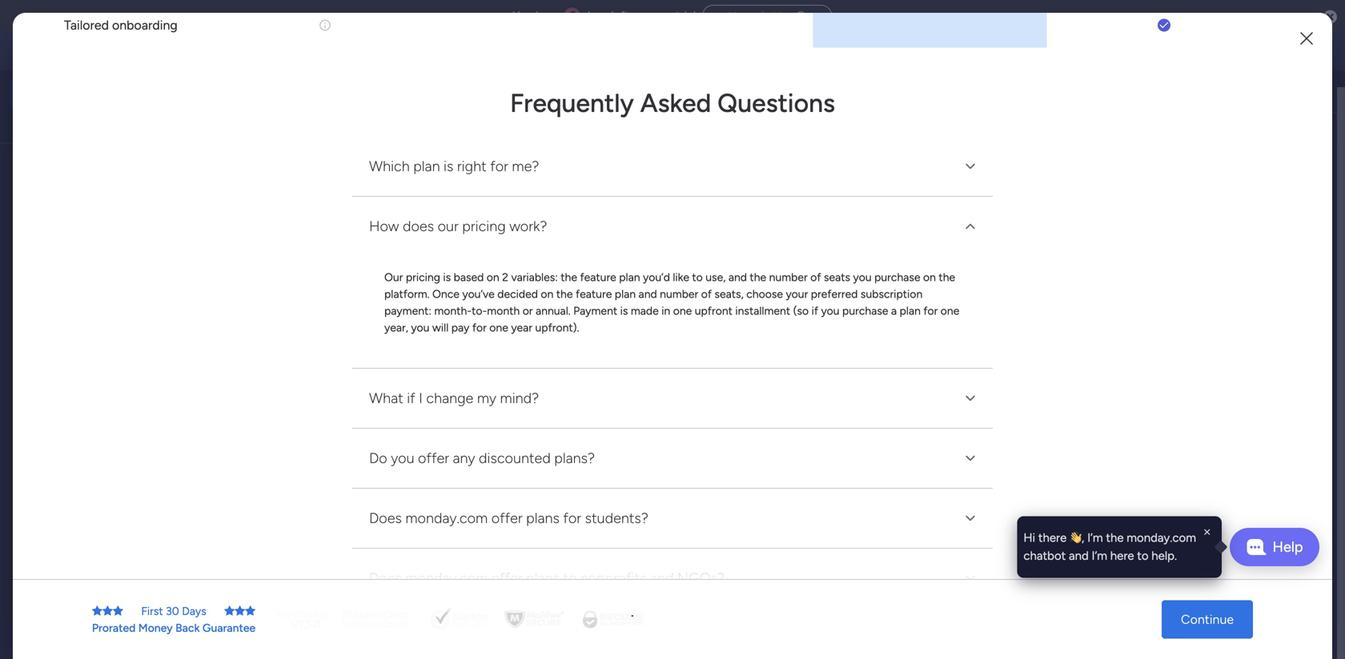 Task type: vqa. For each thing, say whether or not it's contained in the screenshot.
bottom BY
no



Task type: describe. For each thing, give the bounding box(es) containing it.
first
[[141, 605, 163, 619]]

you'd
[[643, 270, 670, 284]]

you right seats
[[853, 270, 872, 284]]

do
[[369, 450, 387, 467]]

(so
[[793, 304, 809, 318]]

gary orlando image
[[1300, 38, 1326, 64]]

month-
[[434, 304, 472, 318]]

subscription
[[861, 287, 923, 301]]

boards,
[[387, 84, 430, 99]]

quickly
[[228, 84, 272, 99]]

navigate for navigate to previous cell
[[1038, 621, 1083, 634]]

help center learn and get support
[[1144, 493, 1255, 525]]

questions
[[718, 88, 835, 119]]

help.
[[1152, 549, 1177, 564]]

left
[[1086, 505, 1106, 519]]

discounted
[[479, 450, 551, 467]]

days
[[182, 605, 206, 619]]

any
[[453, 450, 475, 467]]

which plan is right for me?
[[369, 158, 539, 175]]

work inside main workspace work management
[[343, 521, 369, 536]]

our inside contact sales meet our sales experts
[[1173, 589, 1189, 602]]

1 vertical spatial your
[[317, 84, 343, 99]]

my workspaces
[[270, 451, 373, 468]]

to inside hi there 👋,  i'm the monday.com chatbot and i'm here to help.
[[1137, 549, 1149, 564]]

my
[[477, 390, 496, 407]]

remove from favorites image
[[453, 307, 469, 323]]

onboarding
[[112, 18, 178, 33]]

how does our pricing work? button
[[352, 197, 993, 256]]

navigate right
[[1038, 544, 1112, 557]]

get
[[1196, 512, 1213, 525]]

seats
[[824, 270, 850, 284]]

pricing inside dropdown button
[[462, 218, 506, 235]]

you've
[[462, 287, 495, 301]]

offer for discounted
[[418, 450, 449, 467]]

mind?
[[500, 390, 539, 407]]

or
[[523, 304, 533, 318]]

monday.com inside hi there 👋,  i'm the monday.com chatbot and i'm here to help.
[[1127, 531, 1196, 546]]

plan left you'd in the top of the page
[[619, 270, 640, 284]]

0 horizontal spatial work
[[287, 334, 312, 348]]

based
[[454, 270, 484, 284]]

support
[[1216, 512, 1255, 525]]

offer for for
[[491, 510, 523, 527]]

money
[[138, 622, 173, 635]]

0 vertical spatial workspace
[[420, 334, 474, 348]]

platform.
[[384, 287, 430, 301]]

which plan is right for me? button
[[352, 137, 993, 196]]

navigate for navigate right
[[1038, 544, 1083, 557]]

0 vertical spatial feature
[[580, 270, 616, 284]]

main inside main workspace work management
[[323, 499, 354, 517]]

and inside does monday.com offer plans to nonprofits and ngos? 'dropdown button'
[[650, 570, 674, 587]]

payment:
[[384, 304, 431, 318]]

2
[[502, 270, 508, 284]]

pay
[[451, 321, 470, 335]]

update feed (inbox)
[[270, 397, 403, 414]]

does monday.com offer plans for students?
[[369, 510, 648, 527]]

for left students?
[[563, 510, 581, 527]]

2 horizontal spatial one
[[941, 304, 959, 318]]

v2 shortcuts tab image
[[1288, 580, 1307, 598]]

3 star image from the left
[[224, 606, 235, 617]]

plan up 'made'
[[615, 287, 636, 301]]

plan right a
[[900, 304, 921, 318]]

cell for navigate to previous cell
[[1146, 621, 1165, 634]]

0 vertical spatial help button
[[1230, 528, 1319, 567]]

close image for do you offer any discounted plans?
[[961, 449, 980, 468]]

>
[[383, 334, 390, 348]]

and inside help center learn and get support
[[1175, 512, 1193, 525]]

2 star image from the left
[[113, 606, 123, 617]]

you left will
[[411, 321, 430, 335]]

your inside our pricing is based on 2 variables: the feature plan you'd like to use, and the number of seats you purchase on the platform. once you've decided on the feature plan and number of seats, choose your preferred subscription payment: month-to-month or annual. payment is made in one upfront installment (so if you purchase a plan for one year, you will pay for one year upfront).
[[786, 287, 808, 301]]

seats,
[[715, 287, 744, 301]]

here
[[1110, 549, 1134, 564]]

made
[[631, 304, 659, 318]]

you down preferred
[[821, 304, 840, 318]]

navigate for navigate left
[[1038, 505, 1083, 519]]

v2 shortcuts right image
[[1288, 541, 1307, 560]]

how does our pricing work?
[[369, 218, 547, 235]]

what if i change my mind? button
[[352, 369, 993, 428]]

our
[[384, 270, 403, 284]]

help center element
[[1081, 477, 1321, 541]]

recent
[[346, 84, 384, 99]]

1 vertical spatial sales
[[1192, 589, 1217, 602]]

management inside main workspace work management
[[372, 521, 443, 536]]

plans for to
[[526, 570, 560, 587]]

close image for which plan is right for me?
[[961, 157, 980, 176]]

1 vertical spatial number
[[660, 287, 698, 301]]

1 vertical spatial purchase
[[842, 304, 888, 318]]

(inbox)
[[355, 397, 403, 414]]

now
[[773, 10, 796, 23]]

0 vertical spatial workspaces
[[492, 84, 561, 99]]

does for does monday.com offer plans to nonprofits and ngos?
[[369, 570, 402, 587]]

what
[[369, 390, 403, 407]]

1 horizontal spatial your
[[649, 9, 673, 23]]

days
[[583, 9, 608, 23]]

our inside dropdown button
[[438, 218, 459, 235]]

my
[[270, 451, 290, 468]]

cell for navigate to next cell
[[1128, 582, 1147, 596]]

plan inside the "which plan is right for me?" dropdown button
[[413, 158, 440, 175]]

ngos?
[[677, 570, 725, 587]]

0 vertical spatial of
[[810, 270, 821, 284]]

close image for what if i change my mind?
[[961, 389, 980, 408]]

close image for does monday.com offer plans to nonprofits and ngos?
[[961, 569, 980, 588]]

tailored
[[64, 18, 109, 33]]

i
[[419, 390, 423, 407]]

upfront).
[[535, 321, 579, 335]]

navigate to next cell
[[1038, 582, 1147, 596]]

chat bot icon image
[[1246, 540, 1266, 556]]

if inside dropdown button
[[407, 390, 415, 407]]

0
[[415, 399, 422, 412]]

do you offer any discounted plans? button
[[352, 429, 993, 488]]

choose
[[746, 287, 783, 301]]

1 star image from the left
[[102, 606, 113, 617]]

plans?
[[554, 450, 595, 467]]

asked
[[640, 88, 711, 119]]

the inside hi there 👋,  i'm the monday.com chatbot and i'm here to help.
[[1106, 531, 1124, 546]]

you
[[513, 9, 533, 23]]

frequently asked questions
[[510, 88, 835, 119]]

and right inbox
[[468, 84, 489, 99]]

prorated
[[92, 622, 136, 635]]

dapulse rightstroke image
[[796, 11, 806, 23]]

what if i change my mind?
[[369, 390, 539, 407]]

change
[[426, 390, 473, 407]]

2 vertical spatial is
[[620, 304, 628, 318]]

2 horizontal spatial help
[[1273, 539, 1303, 556]]

installment
[[735, 304, 790, 318]]

prorated money back guarantee
[[92, 622, 256, 635]]

experts
[[1220, 589, 1257, 602]]

0 vertical spatial purchase
[[874, 270, 920, 284]]

0 vertical spatial i'm
[[1087, 531, 1103, 546]]



Task type: locate. For each thing, give the bounding box(es) containing it.
close image inside the "which plan is right for me?" dropdown button
[[961, 157, 980, 176]]

ssl encrypted image
[[573, 608, 653, 632]]

and down 👋,
[[1069, 549, 1089, 564]]

1 does from the top
[[369, 510, 402, 527]]

star image
[[92, 606, 102, 617], [113, 606, 123, 617], [224, 606, 235, 617], [235, 606, 245, 617]]

learn
[[1144, 512, 1172, 525]]

if inside our pricing is based on 2 variables: the feature plan you'd like to use, and the number of seats you purchase on the platform. once you've decided on the feature plan and number of seats, choose your preferred subscription payment: month-to-month or annual. payment is made in one upfront installment (so if you purchase a plan for one year, you will pay for one year upfront).
[[812, 304, 818, 318]]

offer inside 'dropdown button'
[[491, 570, 523, 587]]

upgrade now
[[729, 10, 796, 23]]

chatbot
[[1024, 549, 1066, 564]]

monday.com up norton secured image
[[405, 570, 488, 587]]

plan right the which
[[413, 158, 440, 175]]

cell
[[1128, 582, 1147, 596], [1146, 621, 1165, 634]]

1 vertical spatial workspaces
[[294, 451, 373, 468]]

once
[[432, 287, 460, 301]]

1 horizontal spatial star image
[[245, 606, 256, 617]]

work management > main workspace
[[287, 334, 474, 348]]

and
[[468, 84, 489, 99], [728, 270, 747, 284], [639, 287, 657, 301], [1175, 512, 1193, 525], [1069, 549, 1089, 564], [650, 570, 674, 587]]

inbox
[[433, 84, 465, 99]]

is up once
[[443, 270, 451, 284]]

navigate
[[1038, 505, 1083, 519], [1038, 544, 1083, 557], [1038, 582, 1083, 596], [1038, 621, 1083, 634]]

for down 'to-'
[[472, 321, 487, 335]]

monday.com inside 'dropdown button'
[[405, 570, 488, 587]]

1 horizontal spatial number
[[769, 270, 808, 284]]

the
[[561, 270, 577, 284], [750, 270, 766, 284], [939, 270, 955, 284], [556, 287, 573, 301], [1106, 531, 1124, 546]]

0 horizontal spatial one
[[489, 321, 508, 335]]

help inside help center learn and get support
[[1144, 493, 1168, 507]]

our right meet
[[1173, 589, 1189, 602]]

update
[[270, 397, 319, 414]]

list box
[[0, 189, 204, 317]]

does down do
[[369, 510, 402, 527]]

one right the in
[[673, 304, 692, 318]]

offer for to
[[491, 570, 523, 587]]

in
[[661, 304, 670, 318]]

30
[[166, 605, 179, 619]]

2 to from the top
[[1086, 621, 1098, 634]]

0 vertical spatial is
[[444, 158, 453, 175]]

1 vertical spatial is
[[443, 270, 451, 284]]

open image
[[961, 217, 980, 236]]

1 vertical spatial help button
[[1209, 614, 1265, 641]]

1 vertical spatial monday.com
[[1127, 531, 1196, 546]]

0 vertical spatial number
[[769, 270, 808, 284]]

does monday.com offer plans to nonprofits and ngos?
[[369, 570, 725, 587]]

which
[[369, 158, 410, 175]]

upfront
[[695, 304, 733, 318]]

2 close image from the top
[[961, 389, 980, 408]]

next
[[1101, 582, 1125, 596]]

how
[[369, 218, 399, 235]]

sales up the continue
[[1192, 589, 1217, 602]]

1 vertical spatial plans
[[526, 570, 560, 587]]

1 vertical spatial work
[[343, 521, 369, 536]]

1 horizontal spatial work
[[343, 521, 369, 536]]

1 vertical spatial offer
[[491, 510, 523, 527]]

contact sales element
[[1081, 554, 1321, 618]]

star image up prorated
[[102, 606, 113, 617]]

1 horizontal spatial one
[[673, 304, 692, 318]]

monday.com for does monday.com offer plans for students?
[[405, 510, 488, 527]]

recently
[[270, 146, 329, 163]]

star image
[[102, 606, 113, 617], [245, 606, 256, 617]]

main
[[393, 334, 417, 348], [323, 499, 354, 517]]

0 vertical spatial sales
[[1189, 570, 1214, 584]]

year
[[511, 321, 532, 335]]

1 close image from the top
[[961, 157, 980, 176]]

have
[[536, 9, 561, 23]]

to-
[[472, 304, 487, 318]]

norton secured image
[[424, 608, 496, 632]]

workspace down remove from favorites image
[[420, 334, 474, 348]]

v2 shortcuts left image
[[1288, 503, 1307, 521]]

decided
[[497, 287, 538, 301]]

sales right contact
[[1189, 570, 1214, 584]]

to inside our pricing is based on 2 variables: the feature plan you'd like to use, and the number of seats you purchase on the platform. once you've decided on the feature plan and number of seats, choose your preferred subscription payment: month-to-month or annual. payment is made in one upfront installment (so if you purchase a plan for one year, you will pay for one year upfront).
[[692, 270, 703, 284]]

cell right next
[[1128, 582, 1147, 596]]

0 vertical spatial to
[[692, 270, 703, 284]]

is for right
[[444, 158, 453, 175]]

and down center
[[1175, 512, 1193, 525]]

year,
[[384, 321, 408, 335]]

monday.com inside dropdown button
[[405, 510, 488, 527]]

do you offer any discounted plans?
[[369, 450, 595, 467]]

does
[[403, 218, 434, 235]]

0 horizontal spatial star image
[[102, 606, 113, 617]]

feed
[[322, 397, 352, 414]]

plans inside 'dropdown button'
[[526, 570, 560, 587]]

0 horizontal spatial our
[[438, 218, 459, 235]]

2 vertical spatial help
[[1223, 619, 1251, 635]]

you have 6 days left on your trial
[[513, 9, 696, 23]]

to left 'nonprofits' on the left
[[563, 570, 577, 587]]

0 vertical spatial help
[[1144, 493, 1168, 507]]

close image inside does monday.com offer plans to nonprofits and ngos? 'dropdown button'
[[961, 569, 980, 588]]

1 vertical spatial management
[[372, 521, 443, 536]]

navigate right hi
[[1038, 544, 1083, 557]]

1 horizontal spatial of
[[810, 270, 821, 284]]

1 horizontal spatial pricing
[[462, 218, 506, 235]]

preferred
[[811, 287, 858, 301]]

there
[[1038, 531, 1067, 546]]

is for based
[[443, 270, 451, 284]]

4 star image from the left
[[235, 606, 245, 617]]

meet
[[1144, 589, 1170, 602]]

is left 'made'
[[620, 304, 628, 318]]

navigate up there
[[1038, 505, 1083, 519]]

1 horizontal spatial main
[[393, 334, 417, 348]]

and up seats,
[[728, 270, 747, 284]]

0 vertical spatial does
[[369, 510, 402, 527]]

0 horizontal spatial your
[[317, 84, 343, 99]]

does monday.com offer plans to nonprofits and ngos? button
[[352, 549, 993, 608]]

4 navigate from the top
[[1038, 621, 1083, 634]]

close image inside do you offer any discounted plans? dropdown button
[[961, 449, 980, 468]]

1 vertical spatial of
[[701, 287, 712, 301]]

2 vertical spatial your
[[786, 287, 808, 301]]

upgrade now link
[[702, 5, 832, 27]]

i'm right 👋,
[[1087, 531, 1103, 546]]

pricing up platform.
[[406, 270, 440, 284]]

0 vertical spatial pricing
[[462, 218, 506, 235]]

plans up does monday.com offer plans to nonprofits and ngos? at bottom
[[526, 510, 560, 527]]

2 vertical spatial monday.com
[[405, 570, 488, 587]]

button padding image
[[1299, 30, 1315, 46]]

your left trial
[[649, 9, 673, 23]]

me?
[[512, 158, 539, 175]]

frequently
[[510, 88, 634, 119]]

workspaces
[[492, 84, 561, 99], [294, 451, 373, 468]]

and left ngos?
[[650, 570, 674, 587]]

number down the like
[[660, 287, 698, 301]]

0 vertical spatial your
[[649, 9, 673, 23]]

0 horizontal spatial main
[[323, 499, 354, 517]]

close image
[[961, 157, 980, 176], [961, 389, 980, 408], [961, 449, 980, 468], [961, 569, 980, 588]]

1 vertical spatial to
[[1137, 549, 1149, 564]]

1 vertical spatial feature
[[576, 287, 612, 301]]

1 horizontal spatial workspaces
[[492, 84, 561, 99]]

offer up mcafee secure image
[[491, 570, 523, 587]]

navigate down chatbot
[[1038, 582, 1083, 596]]

your left recent
[[317, 84, 343, 99]]

and inside hi there 👋,  i'm the monday.com chatbot and i'm here to help.
[[1069, 549, 1089, 564]]

help up learn
[[1144, 493, 1168, 507]]

0 horizontal spatial of
[[701, 287, 712, 301]]

verified by visa image
[[275, 608, 331, 632]]

0 horizontal spatial help
[[1144, 493, 1168, 507]]

previous
[[1101, 621, 1143, 634]]

1 vertical spatial workspace
[[358, 499, 428, 517]]

nonprofits
[[580, 570, 647, 587]]

workspace inside main workspace work management
[[358, 499, 428, 517]]

of left seats
[[810, 270, 821, 284]]

help down experts
[[1223, 619, 1251, 635]]

one down month
[[489, 321, 508, 335]]

is left the right on the top left of the page
[[444, 158, 453, 175]]

help button
[[1230, 528, 1319, 567], [1209, 614, 1265, 641]]

a
[[891, 304, 897, 318]]

main down my workspaces
[[323, 499, 354, 517]]

pricing inside our pricing is based on 2 variables: the feature plan you'd like to use, and the number of seats you purchase on the platform. once you've decided on the feature plan and number of seats, choose your preferred subscription payment: month-to-month or annual. payment is made in one upfront installment (so if you purchase a plan for one year, you will pay for one year upfront).
[[406, 270, 440, 284]]

1 plans from the top
[[526, 510, 560, 527]]

navigate for navigate to next cell
[[1038, 582, 1083, 596]]

help right chat bot icon
[[1273, 539, 1303, 556]]

variables:
[[511, 270, 558, 284]]

mcafee secure image
[[502, 608, 566, 632]]

does for does monday.com offer plans for students?
[[369, 510, 402, 527]]

2 does from the top
[[369, 570, 402, 587]]

1 vertical spatial to
[[1086, 621, 1098, 634]]

to inside 'dropdown button'
[[563, 570, 577, 587]]

0 vertical spatial monday.com
[[405, 510, 488, 527]]

workspace down do
[[358, 499, 428, 517]]

for left the me?
[[490, 158, 508, 175]]

1 horizontal spatial our
[[1173, 589, 1189, 602]]

upgrade
[[729, 10, 770, 23]]

plans up mcafee secure image
[[526, 570, 560, 587]]

like
[[673, 270, 689, 284]]

1 horizontal spatial to
[[692, 270, 703, 284]]

2 star image from the left
[[245, 606, 256, 617]]

work down my workspaces
[[343, 521, 369, 536]]

continue
[[1181, 613, 1234, 628]]

quickly access your recent boards, inbox and workspaces
[[228, 84, 561, 99]]

to for next
[[1086, 582, 1098, 596]]

1 vertical spatial help
[[1273, 539, 1303, 556]]

0 vertical spatial if
[[812, 304, 818, 318]]

contact sales meet our sales experts
[[1144, 570, 1257, 602]]

1 navigate from the top
[[1038, 505, 1083, 519]]

to right here
[[1137, 549, 1149, 564]]

dialog
[[1017, 517, 1222, 578]]

one right a
[[941, 304, 959, 318]]

2 plans from the top
[[526, 570, 560, 587]]

pricing left work?
[[462, 218, 506, 235]]

main right >
[[393, 334, 417, 348]]

payment
[[573, 304, 617, 318]]

to left next
[[1086, 582, 1098, 596]]

guarantee
[[202, 622, 256, 635]]

offer down discounted in the bottom left of the page
[[491, 510, 523, 527]]

plans inside dropdown button
[[526, 510, 560, 527]]

2 horizontal spatial to
[[1137, 549, 1149, 564]]

👋,
[[1070, 531, 1084, 546]]

and up 'made'
[[639, 287, 657, 301]]

number up choose
[[769, 270, 808, 284]]

0 vertical spatial our
[[438, 218, 459, 235]]

mastercard secure code image
[[337, 608, 417, 632]]

navigate to previous cell
[[1038, 621, 1165, 634]]

does inside does monday.com offer plans for students? dropdown button
[[369, 510, 402, 527]]

to right the like
[[692, 270, 703, 284]]

management down do
[[372, 521, 443, 536]]

number
[[769, 270, 808, 284], [660, 287, 698, 301]]

0 vertical spatial to
[[1086, 582, 1098, 596]]

monday.com for does monday.com offer plans to nonprofits and ngos?
[[405, 570, 488, 587]]

will
[[432, 321, 449, 335]]

you inside do you offer any discounted plans? dropdown button
[[391, 450, 414, 467]]

if left i
[[407, 390, 415, 407]]

1 vertical spatial i'm
[[1092, 549, 1107, 564]]

1 star image from the left
[[92, 606, 102, 617]]

2 navigate from the top
[[1038, 544, 1083, 557]]

1 to from the top
[[1086, 582, 1098, 596]]

2 vertical spatial to
[[563, 570, 577, 587]]

workspaces right my
[[294, 451, 373, 468]]

trial
[[676, 9, 696, 23]]

is inside the "which plan is right for me?" dropdown button
[[444, 158, 453, 175]]

dapulse close image
[[1324, 9, 1337, 26]]

to left 'previous'
[[1086, 621, 1098, 634]]

0 vertical spatial plans
[[526, 510, 560, 527]]

workspaces up the me?
[[492, 84, 561, 99]]

to
[[1086, 582, 1098, 596], [1086, 621, 1098, 634]]

hi
[[1024, 531, 1035, 546]]

0 vertical spatial offer
[[418, 450, 449, 467]]

does inside does monday.com offer plans to nonprofits and ngos? 'dropdown button'
[[369, 570, 402, 587]]

purchase left a
[[842, 304, 888, 318]]

0 horizontal spatial to
[[563, 570, 577, 587]]

purchase up 'subscription'
[[874, 270, 920, 284]]

offer left any
[[418, 450, 449, 467]]

1 vertical spatial does
[[369, 570, 402, 587]]

pricing
[[462, 218, 506, 235], [406, 270, 440, 284]]

1 horizontal spatial help
[[1223, 619, 1251, 635]]

does up mastercard secure code image
[[369, 570, 402, 587]]

back
[[175, 622, 200, 635]]

3 close image from the top
[[961, 449, 980, 468]]

one
[[673, 304, 692, 318], [941, 304, 959, 318], [489, 321, 508, 335]]

star image up guarantee
[[245, 606, 256, 617]]

navigate left
[[1038, 505, 1106, 519]]

help button down experts
[[1209, 614, 1265, 641]]

1 vertical spatial if
[[407, 390, 415, 407]]

plans for for
[[526, 510, 560, 527]]

of
[[810, 270, 821, 284], [701, 287, 712, 301]]

monday.com up help. in the right of the page
[[1127, 531, 1196, 546]]

management left >
[[315, 334, 381, 348]]

1 vertical spatial pricing
[[406, 270, 440, 284]]

tailored onboarding
[[64, 18, 178, 33]]

visited
[[332, 146, 377, 163]]

3 navigate from the top
[[1038, 582, 1083, 596]]

help button down v2 shortcuts left image on the bottom of the page
[[1230, 528, 1319, 567]]

workspace
[[420, 334, 474, 348], [358, 499, 428, 517]]

4 close image from the top
[[961, 569, 980, 588]]

0 horizontal spatial number
[[660, 287, 698, 301]]

cell down meet
[[1146, 621, 1165, 634]]

0 horizontal spatial workspaces
[[294, 451, 373, 468]]

1 vertical spatial our
[[1173, 589, 1189, 602]]

work management > main workspace link
[[260, 177, 484, 357]]

1 vertical spatial main
[[323, 499, 354, 517]]

dialog containing hi there 👋,  i'm the monday.com
[[1017, 517, 1222, 578]]

right
[[457, 158, 487, 175]]

to for previous
[[1086, 621, 1098, 634]]

your up (so
[[786, 287, 808, 301]]

1 vertical spatial cell
[[1146, 621, 1165, 634]]

our right the 'does'
[[438, 218, 459, 235]]

you right do
[[391, 450, 414, 467]]

to
[[692, 270, 703, 284], [1137, 549, 1149, 564], [563, 570, 577, 587]]

0 vertical spatial work
[[287, 334, 312, 348]]

0 vertical spatial cell
[[1128, 582, 1147, 596]]

of up upfront
[[701, 287, 712, 301]]

0 vertical spatial main
[[393, 334, 417, 348]]

our pricing is based on 2 variables: the feature plan you'd like to use, and the number of seats you purchase on the platform. once you've decided on the feature plan and number of seats, choose your preferred subscription payment: month-to-month or annual. payment is made in one upfront installment (so if you purchase a plan for one year, you will pay for one year upfront).
[[384, 270, 959, 335]]

main workspace work management
[[323, 499, 443, 536]]

monday.com down any
[[405, 510, 488, 527]]

navigate down navigate to next cell
[[1038, 621, 1083, 634]]

work up update
[[287, 334, 312, 348]]

for right a
[[923, 304, 938, 318]]

if right (so
[[812, 304, 818, 318]]

0 horizontal spatial if
[[407, 390, 415, 407]]

2 vertical spatial offer
[[491, 570, 523, 587]]

0 vertical spatial management
[[315, 334, 381, 348]]

1 horizontal spatial if
[[812, 304, 818, 318]]

2 horizontal spatial your
[[786, 287, 808, 301]]

close image
[[961, 509, 980, 528]]

i'm left here
[[1092, 549, 1107, 564]]

first 30 days
[[141, 605, 206, 619]]

close image inside what if i change my mind? dropdown button
[[961, 389, 980, 408]]

right
[[1086, 544, 1112, 557]]

0 horizontal spatial pricing
[[406, 270, 440, 284]]



